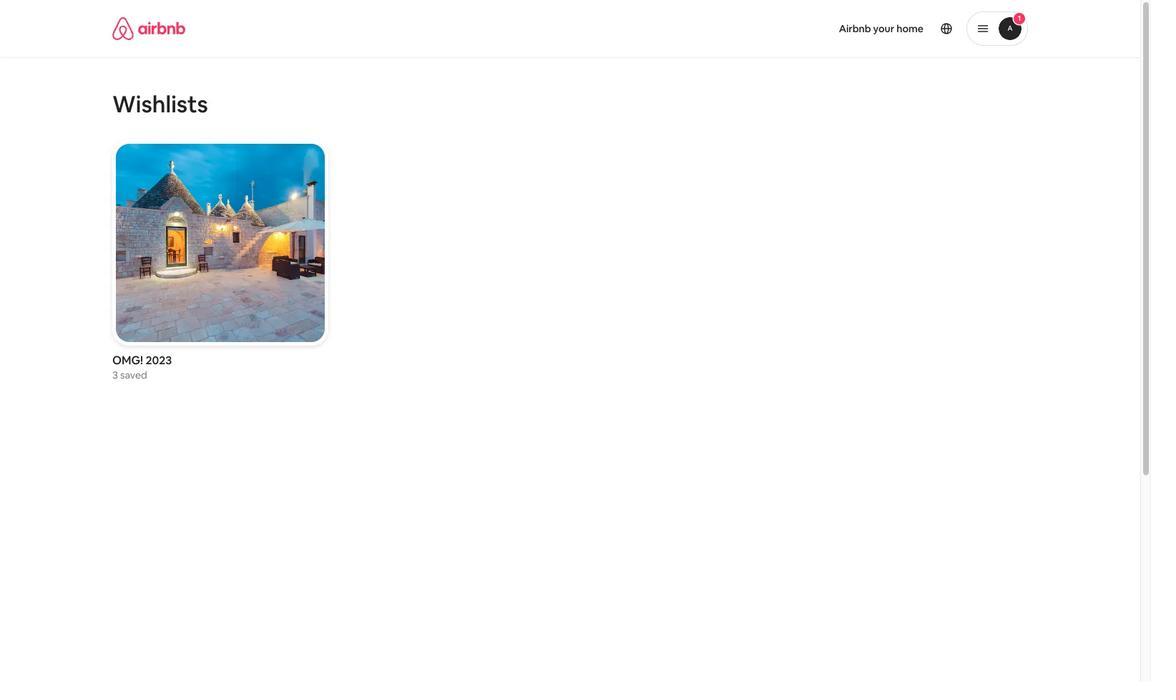 Task type: locate. For each thing, give the bounding box(es) containing it.
airbnb
[[840, 22, 872, 35]]

home
[[897, 22, 924, 35]]

1
[[1019, 14, 1022, 23]]

saved
[[120, 369, 147, 382]]

1 button
[[967, 11, 1029, 46]]

your
[[874, 22, 895, 35]]

3
[[112, 369, 118, 382]]



Task type: describe. For each thing, give the bounding box(es) containing it.
wishlists
[[112, 89, 208, 119]]

omg!
[[112, 353, 143, 368]]

airbnb your home
[[840, 22, 924, 35]]

airbnb your home link
[[831, 14, 933, 44]]

profile element
[[588, 0, 1029, 57]]

2023
[[146, 353, 172, 368]]

omg! 2023 3 saved
[[112, 353, 172, 382]]



Task type: vqa. For each thing, say whether or not it's contained in the screenshot.
THE '4.96 OUT OF 5 AVERAGE RATING' image
no



